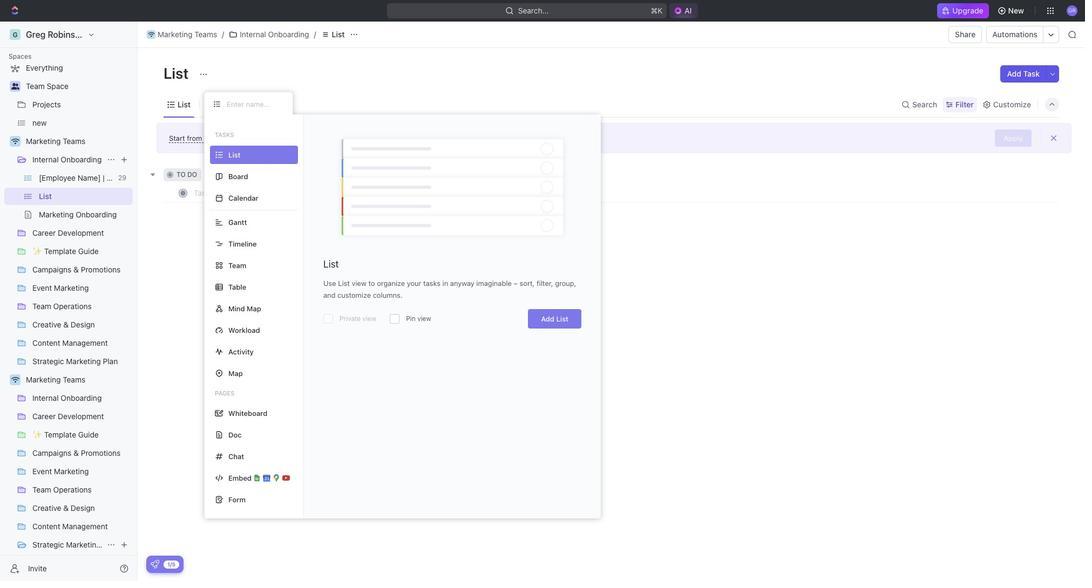 Task type: describe. For each thing, give the bounding box(es) containing it.
tree inside sidebar navigation
[[4, 59, 133, 582]]

add task button
[[1001, 65, 1047, 83]]

1 vertical spatial internal onboarding link
[[32, 151, 103, 169]]

sidebar navigation
[[0, 22, 138, 582]]

wifi image
[[11, 138, 19, 145]]

search
[[913, 100, 938, 109]]

columns.
[[373, 291, 403, 300]]

use list view to organize your tasks in anyway imaginable – sort, filter, group, and customize columns.
[[324, 279, 577, 300]]

marketing teams for wifi image
[[26, 137, 85, 146]]

pages
[[215, 390, 235, 397]]

start from scratch or inherit:
[[169, 134, 262, 142]]

customize
[[338, 291, 371, 300]]

team for team
[[229, 261, 247, 270]]

to do
[[177, 171, 197, 179]]

0 vertical spatial teams
[[195, 30, 217, 39]]

private
[[340, 315, 361, 323]]

Enter name... field
[[226, 99, 284, 109]]

upgrade
[[953, 6, 984, 15]]

view for private
[[363, 315, 377, 323]]

0 vertical spatial marketing teams
[[158, 30, 217, 39]]

chat
[[229, 452, 244, 461]]

list inside use list view to organize your tasks in anyway imaginable – sort, filter, group, and customize columns.
[[338, 279, 350, 288]]

whiteboard
[[229, 409, 268, 418]]

customize
[[994, 100, 1032, 109]]

space
[[47, 82, 69, 91]]

0 horizontal spatial map
[[229, 369, 243, 378]]

teams for marketing teams link related to wifi icon inside the sidebar navigation
[[63, 375, 85, 385]]

start
[[169, 134, 185, 142]]

do
[[187, 171, 197, 179]]

plan
[[103, 541, 118, 550]]

marketing teams link for wifi icon inside the sidebar navigation
[[26, 372, 131, 389]]

add for add task
[[1008, 69, 1022, 78]]

new button
[[994, 2, 1031, 19]]

1 horizontal spatial internal onboarding
[[240, 30, 309, 39]]

⌘k
[[651, 6, 663, 15]]

embed
[[229, 474, 252, 483]]

doc
[[229, 431, 242, 439]]

view inside use list view to organize your tasks in anyway imaginable – sort, filter, group, and customize columns.
[[352, 279, 367, 288]]

0 vertical spatial wifi image
[[148, 32, 155, 37]]

1 vertical spatial list link
[[176, 97, 191, 112]]

customize button
[[980, 97, 1035, 112]]

1 / from the left
[[222, 30, 224, 39]]

Task Name text field
[[194, 184, 509, 202]]

table
[[229, 283, 247, 291]]

user group image
[[11, 83, 19, 90]]

strategic
[[32, 541, 64, 550]]

from
[[187, 134, 202, 142]]

–
[[514, 279, 518, 288]]

invite
[[28, 564, 47, 573]]

inherit:
[[239, 134, 262, 142]]

internal onboarding inside sidebar navigation
[[32, 155, 102, 164]]

in
[[443, 279, 449, 288]]

organize
[[377, 279, 405, 288]]

1 horizontal spatial list link
[[319, 28, 348, 41]]

0 vertical spatial marketing teams link
[[144, 28, 220, 41]]

workload
[[229, 326, 260, 335]]

or
[[231, 134, 237, 142]]

internal inside sidebar navigation
[[32, 155, 59, 164]]



Task type: locate. For each thing, give the bounding box(es) containing it.
wifi image inside sidebar navigation
[[11, 377, 19, 384]]

add down filter, on the top of the page
[[541, 315, 555, 324]]

team right user group image
[[26, 82, 45, 91]]

private view
[[340, 315, 377, 323]]

mind map
[[229, 304, 261, 313]]

tasks
[[424, 279, 441, 288]]

teams for marketing teams link associated with wifi image
[[63, 137, 85, 146]]

add list
[[541, 315, 569, 324]]

map
[[247, 304, 261, 313], [229, 369, 243, 378]]

upgrade link
[[938, 3, 990, 18]]

team up table
[[229, 261, 247, 270]]

0 vertical spatial internal
[[240, 30, 266, 39]]

/
[[222, 30, 224, 39], [314, 30, 316, 39]]

2 vertical spatial marketing teams
[[26, 375, 85, 385]]

view for pin
[[418, 315, 432, 323]]

0 vertical spatial to
[[177, 171, 186, 179]]

2 vertical spatial marketing teams link
[[26, 372, 131, 389]]

search...
[[518, 6, 549, 15]]

timeline
[[229, 240, 257, 248]]

1 vertical spatial to
[[369, 279, 375, 288]]

new
[[1009, 6, 1025, 15]]

1 horizontal spatial /
[[314, 30, 316, 39]]

0 vertical spatial list link
[[319, 28, 348, 41]]

internal onboarding
[[240, 30, 309, 39], [32, 155, 102, 164]]

share button
[[949, 26, 983, 43]]

view right private
[[363, 315, 377, 323]]

1 horizontal spatial wifi image
[[148, 32, 155, 37]]

view button
[[204, 92, 239, 117]]

1 horizontal spatial add
[[1008, 69, 1022, 78]]

add task
[[1008, 69, 1040, 78]]

1 vertical spatial internal onboarding
[[32, 155, 102, 164]]

internal onboarding link
[[226, 28, 312, 41], [32, 151, 103, 169]]

list
[[332, 30, 345, 39], [164, 64, 192, 82], [178, 100, 191, 109], [324, 259, 339, 270], [338, 279, 350, 288], [557, 315, 569, 324]]

1 vertical spatial team
[[229, 261, 247, 270]]

add inside button
[[1008, 69, 1022, 78]]

teams
[[195, 30, 217, 39], [63, 137, 85, 146], [63, 375, 85, 385]]

0 vertical spatial onboarding
[[268, 30, 309, 39]]

1 vertical spatial onboarding
[[61, 155, 102, 164]]

pin
[[406, 315, 416, 323]]

tasks
[[215, 131, 234, 138]]

team inside "tree"
[[26, 82, 45, 91]]

imaginable
[[477, 279, 512, 288]]

onboarding inside "tree"
[[61, 155, 102, 164]]

0 horizontal spatial list link
[[176, 97, 191, 112]]

view right pin
[[418, 315, 432, 323]]

strategic marketing plan link
[[32, 537, 118, 554]]

view button
[[204, 97, 239, 112]]

team
[[26, 82, 45, 91], [229, 261, 247, 270]]

1/5
[[167, 562, 176, 568]]

task
[[1024, 69, 1040, 78]]

0 horizontal spatial add
[[541, 315, 555, 324]]

add
[[1008, 69, 1022, 78], [541, 315, 555, 324]]

0 vertical spatial internal onboarding
[[240, 30, 309, 39]]

wifi image
[[148, 32, 155, 37], [11, 377, 19, 384]]

strategic marketing plan
[[32, 541, 118, 550]]

list link
[[319, 28, 348, 41], [176, 97, 191, 112]]

0 horizontal spatial internal onboarding
[[32, 155, 102, 164]]

marketing teams
[[158, 30, 217, 39], [26, 137, 85, 146], [26, 375, 85, 385]]

1 vertical spatial wifi image
[[11, 377, 19, 384]]

internal
[[240, 30, 266, 39], [32, 155, 59, 164]]

calendar
[[229, 194, 259, 202]]

0 horizontal spatial wifi image
[[11, 377, 19, 384]]

form
[[229, 496, 246, 504]]

and
[[324, 291, 336, 300]]

1 horizontal spatial internal onboarding link
[[226, 28, 312, 41]]

0 horizontal spatial onboarding
[[61, 155, 102, 164]]

1 vertical spatial add
[[541, 315, 555, 324]]

team space link
[[26, 78, 131, 95]]

1 vertical spatial marketing teams
[[26, 137, 85, 146]]

automations button
[[988, 26, 1044, 43]]

onboarding checklist button image
[[151, 561, 159, 569]]

start from scratch link
[[169, 134, 229, 143]]

1 horizontal spatial internal
[[240, 30, 266, 39]]

group,
[[555, 279, 577, 288]]

mind
[[229, 304, 245, 313]]

share
[[956, 30, 976, 39]]

to inside use list view to organize your tasks in anyway imaginable – sort, filter, group, and customize columns.
[[369, 279, 375, 288]]

search button
[[899, 97, 941, 112]]

1 horizontal spatial onboarding
[[268, 30, 309, 39]]

anyway
[[450, 279, 475, 288]]

1 vertical spatial teams
[[63, 137, 85, 146]]

automations
[[993, 30, 1038, 39]]

0 horizontal spatial team
[[26, 82, 45, 91]]

view
[[218, 100, 236, 109]]

to
[[177, 171, 186, 179], [369, 279, 375, 288]]

use
[[324, 279, 336, 288]]

0 horizontal spatial /
[[222, 30, 224, 39]]

map right the mind
[[247, 304, 261, 313]]

scratch
[[204, 134, 229, 142]]

0 vertical spatial add
[[1008, 69, 1022, 78]]

0 horizontal spatial internal
[[32, 155, 59, 164]]

0 horizontal spatial internal onboarding link
[[32, 151, 103, 169]]

team space
[[26, 82, 69, 91]]

team for team space
[[26, 82, 45, 91]]

0 vertical spatial team
[[26, 82, 45, 91]]

to left do
[[177, 171, 186, 179]]

to left organize
[[369, 279, 375, 288]]

onboarding checklist button element
[[151, 561, 159, 569]]

filter,
[[537, 279, 554, 288]]

marketing teams link
[[144, 28, 220, 41], [26, 133, 131, 150], [26, 372, 131, 389]]

0 horizontal spatial to
[[177, 171, 186, 179]]

1 vertical spatial map
[[229, 369, 243, 378]]

1 horizontal spatial to
[[369, 279, 375, 288]]

1 horizontal spatial map
[[247, 304, 261, 313]]

add left task
[[1008, 69, 1022, 78]]

activity
[[229, 348, 254, 356]]

gantt
[[229, 218, 247, 227]]

1 vertical spatial internal
[[32, 155, 59, 164]]

view up customize
[[352, 279, 367, 288]]

marketing
[[158, 30, 193, 39], [26, 137, 61, 146], [26, 375, 61, 385], [66, 541, 101, 550]]

add for add list
[[541, 315, 555, 324]]

spaces
[[9, 52, 32, 61]]

map down activity
[[229, 369, 243, 378]]

onboarding
[[268, 30, 309, 39], [61, 155, 102, 164]]

2 / from the left
[[314, 30, 316, 39]]

marketing teams for wifi icon inside the sidebar navigation
[[26, 375, 85, 385]]

your
[[407, 279, 422, 288]]

2 vertical spatial teams
[[63, 375, 85, 385]]

sort,
[[520, 279, 535, 288]]

marketing teams link for wifi image
[[26, 133, 131, 150]]

1 horizontal spatial team
[[229, 261, 247, 270]]

tree containing team space
[[4, 59, 133, 582]]

0 vertical spatial internal onboarding link
[[226, 28, 312, 41]]

view
[[352, 279, 367, 288], [363, 315, 377, 323], [418, 315, 432, 323]]

1 vertical spatial marketing teams link
[[26, 133, 131, 150]]

0 vertical spatial map
[[247, 304, 261, 313]]

pin view
[[406, 315, 432, 323]]

tree
[[4, 59, 133, 582]]

board
[[229, 172, 248, 181]]



Task type: vqa. For each thing, say whether or not it's contained in the screenshot.
dialog
no



